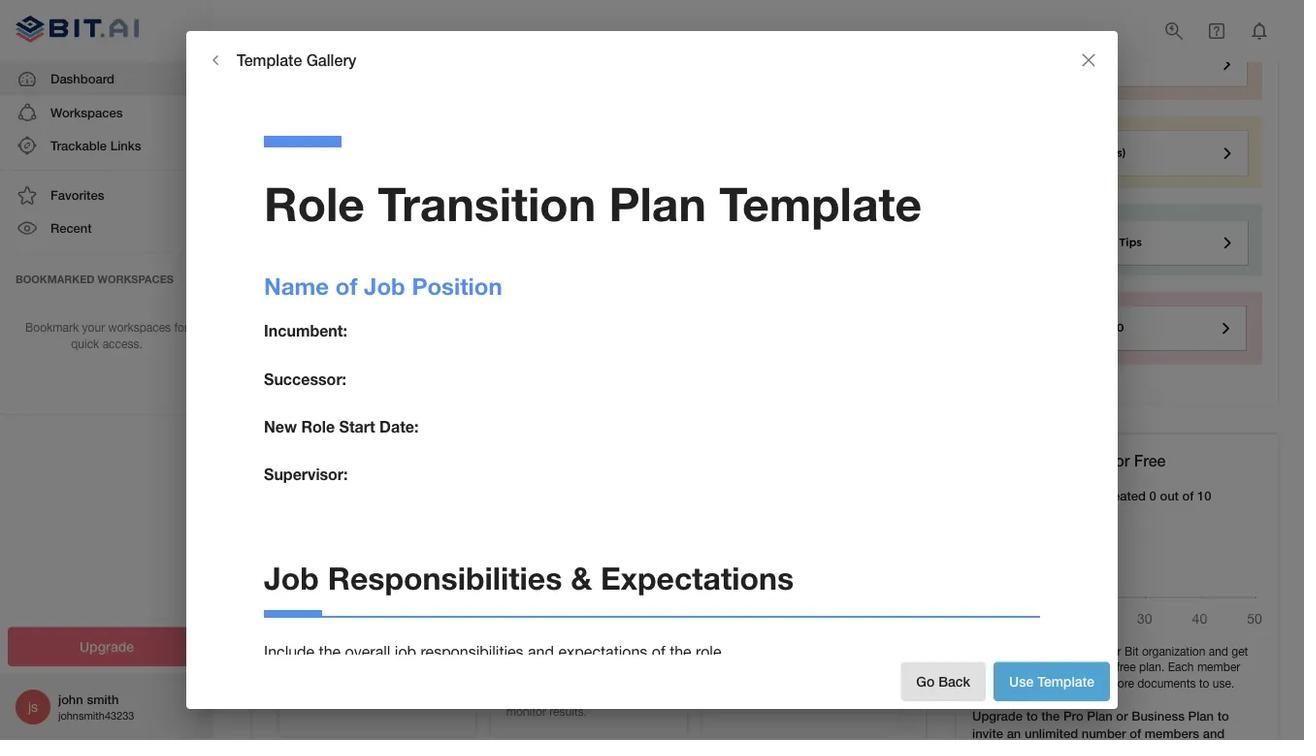 Task type: vqa. For each thing, say whether or not it's contained in the screenshot.
Full to the right
no



Task type: describe. For each thing, give the bounding box(es) containing it.
between
[[415, 648, 459, 662]]

monitor
[[506, 705, 546, 719]]

👩🏻💻transition plan template
[[294, 601, 422, 638]]

upgrade for upgrade to the pro plan or business plan to invite an unlimited number of members an
[[972, 709, 1023, 724]]

documents inside create customer survey project documents that allow your team to collaborate and monitor results.
[[506, 667, 565, 681]]

favorites button
[[0, 179, 213, 212]]

name of job position
[[264, 272, 502, 299]]

📞 customer satisfaction survey
[[506, 601, 636, 638]]

go
[[916, 674, 935, 690]]

on
[[1080, 661, 1094, 675]]

survey
[[596, 648, 630, 662]]

will
[[1025, 677, 1042, 691]]

links
[[110, 138, 141, 153]]

role.
[[696, 643, 726, 661]]

a
[[756, 628, 762, 642]]

documents
[[1024, 452, 1106, 470]]

template gallery
[[237, 51, 356, 69]]

50 inside invite team members to your bit organization and get up to 50 documents on the free plan. each member who joins will give you 10 more documents to use.
[[1003, 661, 1016, 675]]

&
[[571, 560, 592, 597]]

pro
[[1064, 709, 1084, 724]]

customer
[[544, 648, 593, 662]]

🎓thesis image
[[703, 495, 899, 584]]

dashboard button
[[0, 63, 213, 96]]

responsibilities inside role transition plan template dialog
[[421, 643, 524, 661]]

gallery
[[306, 51, 356, 69]]

get 50 documents for free
[[972, 452, 1166, 470]]

as
[[752, 647, 764, 661]]

templates
[[336, 452, 409, 470]]

and inside role transition plan template dialog
[[528, 643, 554, 661]]

plan inside 👩🏻💻transition plan template
[[393, 601, 422, 618]]

to up on
[[1085, 645, 1095, 658]]

overall
[[345, 643, 390, 661]]

of right out
[[1183, 488, 1194, 503]]

plans
[[383, 648, 411, 662]]

job inside create transition plans between changing responsibilities and job roles.
[[294, 686, 311, 700]]

to inside create customer survey project documents that allow your team to collaborate and monitor results.
[[536, 686, 546, 700]]

create a modern interactive thesis as your work towards your degree.
[[718, 628, 864, 680]]

changing
[[294, 667, 342, 681]]

unlimited
[[1025, 727, 1078, 740]]

workspaces button
[[0, 96, 213, 129]]

free
[[1117, 661, 1136, 675]]

the inside invite team members to your bit organization and get up to 50 documents on the free plan. each member who joins will give you 10 more documents to use.
[[1097, 661, 1113, 675]]

who
[[972, 677, 994, 691]]

of right survey at the bottom of the page
[[652, 643, 665, 661]]

documents down each
[[1138, 677, 1196, 691]]

role transition plan template
[[264, 175, 922, 231]]

plan.
[[1139, 661, 1165, 675]]

business
[[1132, 709, 1185, 724]]

workspaces
[[108, 321, 171, 334]]

upgrade for upgrade
[[80, 639, 134, 655]]

incumbent:
[[264, 322, 347, 340]]

create customer survey project documents that allow your team to collaborate and monitor results.
[[506, 648, 670, 719]]

that
[[568, 667, 588, 681]]

the right 'project'
[[670, 643, 692, 661]]

📞 customer satisfaction survey image
[[491, 495, 687, 584]]

0 horizontal spatial organization
[[1002, 488, 1074, 503]]

1 horizontal spatial 10
[[1197, 488, 1212, 503]]

degree.
[[744, 666, 784, 680]]

use.
[[1213, 677, 1235, 691]]

invite
[[972, 645, 1000, 658]]

and inside create customer survey project documents that allow your team to collaborate and monitor results.
[[611, 686, 630, 700]]

js
[[28, 699, 38, 715]]

recent
[[50, 221, 92, 236]]

organization inside invite team members to your bit organization and get up to 50 documents on the free plan. each member who joins will give you 10 more documents to use.
[[1142, 645, 1206, 658]]

bookmarked
[[16, 273, 95, 285]]

for for documents
[[1110, 452, 1130, 470]]

1 vertical spatial role
[[301, 418, 335, 436]]

name
[[264, 272, 329, 299]]

template inside button
[[1038, 674, 1095, 690]]

towards
[[822, 647, 864, 661]]

any
[[428, 244, 448, 259]]

10 inside invite team members to your bit organization and get up to 50 documents on the free plan. each member who joins will give you 10 more documents to use.
[[1092, 677, 1105, 691]]

the inside "upgrade to the pro plan or business plan to invite an unlimited number of members an"
[[1042, 709, 1060, 724]]

recent button
[[0, 212, 213, 245]]

transition
[[378, 175, 596, 231]]

to up unlimited
[[1026, 709, 1038, 724]]

back
[[939, 674, 971, 690]]

use
[[1009, 674, 1034, 690]]

of inside "upgrade to the pro plan or business plan to invite an unlimited number of members an"
[[1130, 727, 1141, 740]]

modern
[[766, 628, 806, 642]]

for for workspaces
[[174, 321, 188, 334]]

bookmark
[[25, 321, 79, 334]]

you
[[1069, 677, 1088, 691]]

free
[[1134, 452, 1166, 470]]

and inside invite team members to your bit organization and get up to 50 documents on the free plan. each member who joins will give you 10 more documents to use.
[[1209, 645, 1229, 658]]

john
[[58, 692, 83, 707]]

smith
[[87, 692, 119, 707]]

include the overall job responsibilities and expectations of the role.
[[264, 643, 726, 661]]

expectations
[[601, 560, 794, 597]]

you
[[309, 244, 330, 259]]

interactive
[[809, 628, 863, 642]]



Task type: locate. For each thing, give the bounding box(es) containing it.
1 horizontal spatial team
[[1003, 645, 1030, 658]]

0 vertical spatial team
[[1003, 645, 1030, 658]]

your left bit
[[1099, 645, 1121, 658]]

👩🏻💻transition plan template image
[[279, 495, 475, 584]]

0 horizontal spatial job
[[294, 686, 311, 700]]

members inside "upgrade to the pro plan or business plan to invite an unlimited number of members an"
[[1145, 727, 1200, 740]]

1 vertical spatial job
[[264, 560, 319, 597]]

0 horizontal spatial create
[[294, 648, 329, 662]]

to down use.
[[1218, 709, 1229, 724]]

team inside create customer survey project documents that allow your team to collaborate and monitor results.
[[506, 686, 532, 700]]

get
[[1232, 645, 1248, 658]]

up
[[972, 661, 986, 675]]

team right invite
[[1003, 645, 1030, 658]]

results.
[[549, 705, 587, 719]]

0 vertical spatial 10
[[1197, 488, 1212, 503]]

create for 👩🏻💻transition plan template
[[294, 648, 329, 662]]

1 horizontal spatial create
[[506, 648, 541, 662]]

organization up each
[[1142, 645, 1206, 658]]

work
[[794, 647, 819, 661]]

documents
[[452, 244, 517, 259], [1019, 661, 1077, 675], [506, 667, 565, 681], [1138, 677, 1196, 691]]

out
[[1160, 488, 1179, 503]]

1 horizontal spatial members
[[1145, 727, 1200, 740]]

50 right the get
[[1002, 452, 1020, 470]]

to
[[1085, 645, 1095, 658], [989, 661, 999, 675], [1199, 677, 1210, 691], [536, 686, 546, 700], [1026, 709, 1038, 724], [1218, 709, 1229, 724]]

0 vertical spatial responsibilities
[[421, 643, 524, 661]]

trackable links button
[[0, 129, 213, 162]]

member
[[1197, 661, 1241, 675]]

invite
[[972, 727, 1003, 740]]

include
[[264, 643, 315, 661]]

0 horizontal spatial for
[[174, 321, 188, 334]]

0 vertical spatial 50
[[1002, 452, 1020, 470]]

responsibilities down 📞
[[421, 643, 524, 661]]

to up monitor
[[536, 686, 546, 700]]

responsibilities inside create transition plans between changing responsibilities and job roles.
[[345, 667, 423, 681]]

documents up give
[[1019, 661, 1077, 675]]

🎓thesis
[[718, 601, 777, 618]]

transition
[[332, 648, 380, 662]]

1 vertical spatial organization
[[1142, 645, 1206, 658]]

opened
[[380, 244, 424, 259]]

give
[[1045, 677, 1066, 691]]

upgrade button
[[8, 627, 206, 667]]

invite team members to your bit organization and get up to 50 documents on the free plan. each member who joins will give you 10 more documents to use.
[[972, 645, 1248, 691]]

1 vertical spatial 50
[[1003, 661, 1016, 675]]

featured templates
[[268, 452, 409, 470]]

dashboard
[[50, 71, 115, 86]]

and up member
[[1209, 645, 1229, 658]]

upgrade up smith
[[80, 639, 134, 655]]

job down the changing
[[294, 686, 311, 700]]

📞
[[506, 601, 521, 618]]

and
[[528, 643, 554, 661], [1209, 645, 1229, 658], [426, 667, 446, 681], [611, 686, 630, 700]]

job
[[364, 272, 405, 299], [264, 560, 319, 597]]

and down allow
[[611, 686, 630, 700]]

10 right out
[[1197, 488, 1212, 503]]

or
[[1116, 709, 1128, 724]]

members
[[1033, 645, 1082, 658], [1145, 727, 1200, 740]]

documents down customer
[[506, 667, 565, 681]]

favorites
[[50, 187, 104, 203]]

for
[[174, 321, 188, 334], [1110, 452, 1130, 470]]

template
[[237, 51, 302, 69], [719, 175, 922, 231], [294, 621, 356, 638], [1038, 674, 1095, 690]]

responsibilities down plans at the left of the page
[[345, 667, 423, 681]]

position
[[412, 272, 502, 299]]

1 vertical spatial upgrade
[[972, 709, 1023, 724]]

1 horizontal spatial for
[[1110, 452, 1130, 470]]

bit
[[1125, 645, 1139, 658]]

1 horizontal spatial upgrade
[[972, 709, 1023, 724]]

workspaces
[[98, 273, 174, 285]]

expectations
[[558, 643, 648, 661]]

documents up position
[[452, 244, 517, 259]]

the
[[319, 643, 341, 661], [670, 643, 692, 661], [1097, 661, 1113, 675], [1042, 709, 1060, 724]]

template inside 👩🏻💻transition plan template
[[294, 621, 356, 638]]

create for 📞 customer satisfaction survey
[[506, 648, 541, 662]]

1 vertical spatial team
[[506, 686, 532, 700]]

joins
[[998, 677, 1022, 691]]

of down haven't
[[336, 272, 358, 299]]

your up quick
[[82, 321, 105, 334]]

0 vertical spatial job
[[395, 643, 416, 661]]

job inside role transition plan template dialog
[[395, 643, 416, 661]]

your down 'project'
[[622, 667, 644, 681]]

1 vertical spatial responsibilities
[[345, 667, 423, 681]]

0
[[1150, 488, 1157, 503]]

members down "business"
[[1145, 727, 1200, 740]]

featured
[[268, 452, 332, 470]]

0 vertical spatial members
[[1033, 645, 1082, 658]]

and down 'between'
[[426, 667, 446, 681]]

your
[[972, 488, 999, 503]]

create for 🎓thesis
[[718, 628, 753, 642]]

the up the changing
[[319, 643, 341, 661]]

of down "business"
[[1130, 727, 1141, 740]]

successor:
[[264, 370, 347, 388]]

job
[[395, 643, 416, 661], [294, 686, 311, 700]]

haven't
[[334, 244, 376, 259]]

upgrade to the pro plan or business plan to invite an unlimited number of members an
[[972, 709, 1229, 740]]

0 horizontal spatial team
[[506, 686, 532, 700]]

and inside create transition plans between changing responsibilities and job roles.
[[426, 667, 446, 681]]

to left use.
[[1199, 677, 1210, 691]]

0 horizontal spatial job
[[264, 560, 319, 597]]

an
[[1007, 727, 1021, 740]]

upgrade up the invite
[[972, 709, 1023, 724]]

workspaces
[[50, 105, 123, 120]]

of
[[336, 272, 358, 299], [1183, 488, 1194, 503], [652, 643, 665, 661], [1130, 727, 1141, 740]]

has
[[1078, 488, 1098, 503]]

new role start date:
[[264, 418, 419, 436]]

johnsmith43233
[[58, 710, 134, 722]]

start
[[339, 418, 375, 436]]

role right new
[[301, 418, 335, 436]]

bookmarked workspaces
[[16, 273, 174, 285]]

0 horizontal spatial 10
[[1092, 677, 1105, 691]]

use template button
[[994, 662, 1110, 702]]

role up you at the top left of the page
[[264, 175, 365, 231]]

0 horizontal spatial upgrade
[[80, 639, 134, 655]]

your inside invite team members to your bit organization and get up to 50 documents on the free plan. each member who joins will give you 10 more documents to use.
[[1099, 645, 1121, 658]]

1 horizontal spatial job
[[364, 272, 405, 299]]

team inside invite team members to your bit organization and get up to 50 documents on the free plan. each member who joins will give you 10 more documents to use.
[[1003, 645, 1030, 658]]

0 vertical spatial for
[[174, 321, 188, 334]]

1 vertical spatial job
[[294, 686, 311, 700]]

each
[[1168, 661, 1194, 675]]

the up unlimited
[[1042, 709, 1060, 724]]

john smith johnsmith43233
[[58, 692, 134, 722]]

1 vertical spatial 10
[[1092, 677, 1105, 691]]

role
[[264, 175, 365, 231], [301, 418, 335, 436]]

0 vertical spatial role
[[264, 175, 365, 231]]

create inside create transition plans between changing responsibilities and job roles.
[[294, 648, 329, 662]]

1 horizontal spatial organization
[[1142, 645, 1206, 658]]

upgrade inside "upgrade to the pro plan or business plan to invite an unlimited number of members an"
[[972, 709, 1023, 724]]

create up thesis
[[718, 628, 753, 642]]

get
[[972, 452, 998, 470]]

for right "workspaces"
[[174, 321, 188, 334]]

and down satisfaction
[[528, 643, 554, 661]]

members up "use template" in the right bottom of the page
[[1033, 645, 1082, 658]]

job responsibilities & expectations
[[264, 560, 794, 597]]

create up the changing
[[294, 648, 329, 662]]

for inside bookmark your workspaces for quick access.
[[174, 321, 188, 334]]

your down thesis
[[718, 666, 741, 680]]

use template
[[1009, 674, 1095, 690]]

create inside create customer survey project documents that allow your team to collaborate and monitor results.
[[506, 648, 541, 662]]

0 vertical spatial job
[[364, 272, 405, 299]]

survey
[[590, 621, 636, 638]]

thesis
[[718, 647, 749, 661]]

plan inside role transition plan template dialog
[[609, 175, 706, 231]]

0 horizontal spatial members
[[1033, 645, 1082, 658]]

1 vertical spatial members
[[1145, 727, 1200, 740]]

the right on
[[1097, 661, 1113, 675]]

collaborate
[[549, 686, 607, 700]]

members inside invite team members to your bit organization and get up to 50 documents on the free plan. each member who joins will give you 10 more documents to use.
[[1033, 645, 1082, 658]]

upgrade inside button
[[80, 639, 134, 655]]

1 vertical spatial for
[[1110, 452, 1130, 470]]

plan
[[609, 175, 706, 231], [393, 601, 422, 618], [1087, 709, 1113, 724], [1188, 709, 1214, 724]]

created
[[1102, 488, 1146, 503]]

go back
[[916, 674, 971, 690]]

50 up joins
[[1003, 661, 1016, 675]]

10 right you
[[1092, 677, 1105, 691]]

your inside create customer survey project documents that allow your team to collaborate and monitor results.
[[622, 667, 644, 681]]

job up 👩🏻💻transition
[[264, 560, 319, 597]]

team up monitor
[[506, 686, 532, 700]]

0 vertical spatial organization
[[1002, 488, 1074, 503]]

for left 'free'
[[1110, 452, 1130, 470]]

customer
[[525, 601, 591, 618]]

project
[[634, 648, 670, 662]]

more
[[1108, 677, 1134, 691]]

your inside bookmark your workspaces for quick access.
[[82, 321, 105, 334]]

bookmark your workspaces for quick access.
[[25, 321, 188, 351]]

create down satisfaction
[[506, 648, 541, 662]]

job right overall
[[395, 643, 416, 661]]

to right up
[[989, 661, 999, 675]]

quick
[[71, 337, 99, 351]]

you haven't opened any documents yet.
[[309, 244, 517, 277]]

50
[[1002, 452, 1020, 470], [1003, 661, 1016, 675]]

1 horizontal spatial job
[[395, 643, 416, 661]]

documents inside you haven't opened any documents yet.
[[452, 244, 517, 259]]

your down modern
[[768, 647, 790, 661]]

2 horizontal spatial create
[[718, 628, 753, 642]]

access.
[[103, 337, 142, 351]]

create inside create a modern interactive thesis as your work towards your degree.
[[718, 628, 753, 642]]

team
[[1003, 645, 1030, 658], [506, 686, 532, 700]]

job down opened
[[364, 272, 405, 299]]

0 vertical spatial upgrade
[[80, 639, 134, 655]]

👩🏻💻transition
[[294, 601, 389, 618]]

date:
[[380, 418, 419, 436]]

supervisor:
[[264, 465, 348, 484]]

organization down documents
[[1002, 488, 1074, 503]]

role transition plan template dialog
[[186, 31, 1118, 740]]



